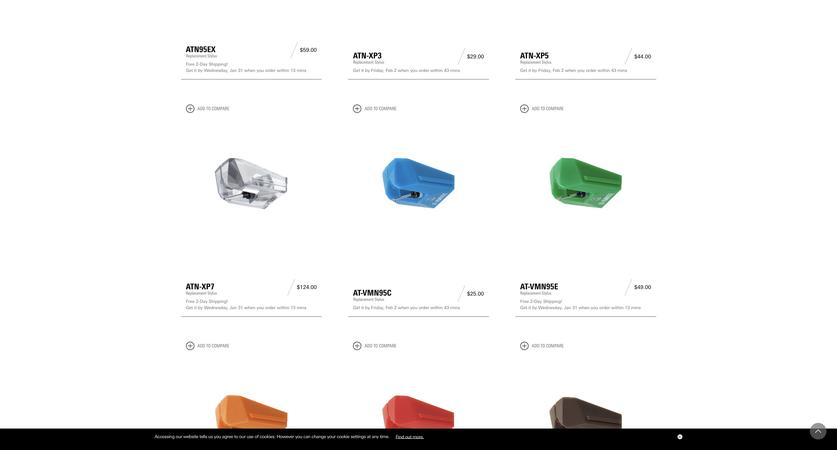 Task type: locate. For each thing, give the bounding box(es) containing it.
replacement
[[186, 53, 207, 58], [353, 60, 374, 65], [521, 60, 541, 65], [186, 291, 207, 296], [521, 291, 541, 296], [353, 297, 374, 302]]

- for at-
[[533, 299, 535, 304]]

- down at-vmn95e replacement stylus
[[533, 299, 535, 304]]

day down atn-xp7 replacement stylus
[[200, 299, 208, 304]]

can
[[304, 434, 311, 440]]

day down the atn95ex replacement stylus
[[200, 62, 208, 67]]

0 horizontal spatial our
[[176, 434, 182, 440]]

- down atn-xp7 replacement stylus
[[199, 299, 200, 304]]

atn-
[[353, 51, 369, 60], [521, 51, 537, 60], [186, 282, 202, 292]]

atn- for xp5
[[521, 51, 537, 60]]

stylus inside at-vmn95e replacement stylus
[[542, 291, 552, 296]]

friday, down xp3
[[371, 68, 385, 73]]

$124.00
[[297, 284, 317, 291]]

atn- inside atn-xp3 replacement stylus
[[353, 51, 369, 60]]

$49.00
[[635, 284, 652, 291]]

stylus for atn-xp5
[[542, 60, 552, 65]]

add to compare for at vmn95sh image
[[532, 343, 564, 349]]

feb for atn-xp5
[[553, 68, 561, 73]]

31
[[238, 68, 243, 73], [238, 306, 243, 311], [573, 306, 578, 311]]

it down atn-xp3 replacement stylus on the top left
[[362, 68, 364, 73]]

friday, down at-vmn95c replacement stylus
[[371, 306, 385, 311]]

divider line image for atn95ex
[[289, 42, 300, 58]]

at-
[[521, 282, 531, 292], [353, 288, 363, 298]]

1 horizontal spatial our
[[239, 434, 246, 440]]

when
[[244, 68, 256, 73], [398, 68, 409, 73], [566, 68, 577, 73], [244, 306, 256, 311], [398, 306, 409, 311], [579, 306, 590, 311]]

at- inside at-vmn95c replacement stylus
[[353, 288, 363, 298]]

friday, down xp5
[[539, 68, 552, 73]]

to for add to compare button associated with 'at vmn95ml' image
[[374, 343, 378, 349]]

compare for at vmn95sh image
[[547, 343, 564, 349]]

shipping!
[[209, 62, 228, 67], [209, 299, 228, 304], [544, 299, 563, 304]]

our left website at the bottom of page
[[176, 434, 182, 440]]

at vmn95ml image
[[353, 356, 484, 450]]

cookie
[[337, 434, 350, 440]]

to for add to compare button for at vmn95sh image
[[541, 343, 545, 349]]

it
[[194, 68, 197, 73], [362, 68, 364, 73], [529, 68, 531, 73], [194, 306, 197, 311], [362, 306, 364, 311], [529, 306, 531, 311]]

replacement inside atn-xp3 replacement stylus
[[353, 60, 374, 65]]

shipping! down vmn95e
[[544, 299, 563, 304]]

31 for atn-xp7
[[238, 306, 243, 311]]

replacement inside at-vmn95c replacement stylus
[[353, 297, 374, 302]]

free down atn-xp7 replacement stylus
[[186, 299, 195, 304]]

divider line image for atn-xp7
[[286, 279, 297, 296]]

compare for atn xp7 image
[[212, 106, 230, 112]]

at- inside at-vmn95e replacement stylus
[[521, 282, 531, 292]]

to for add to compare button for at vmn95e image at the right of the page
[[541, 106, 545, 112]]

at-vmn95e replacement stylus
[[521, 282, 559, 296]]

shipping! down xp7
[[209, 299, 228, 304]]

$29.00
[[468, 53, 484, 60]]

1 our from the left
[[176, 434, 182, 440]]

43
[[444, 68, 449, 73], [612, 68, 617, 73], [444, 306, 449, 311]]

add to compare
[[198, 106, 230, 112], [365, 106, 397, 112], [532, 106, 564, 112], [198, 343, 230, 349], [365, 343, 397, 349], [532, 343, 564, 349]]

more.
[[413, 434, 424, 440]]

get down atn-xp3 replacement stylus on the top left
[[353, 68, 360, 73]]

compare for 'at vmn95ml' image
[[379, 343, 397, 349]]

stylus inside atn-xp5 replacement stylus
[[542, 60, 552, 65]]

wednesday, down vmn95e
[[539, 306, 563, 311]]

1 horizontal spatial atn-
[[353, 51, 369, 60]]

add for at vmn95sh image
[[532, 343, 540, 349]]

31 for at-vmn95e
[[573, 306, 578, 311]]

add
[[198, 106, 205, 112], [365, 106, 373, 112], [532, 106, 540, 112], [198, 343, 205, 349], [365, 343, 373, 349], [532, 343, 540, 349]]

by
[[198, 68, 203, 73], [365, 68, 370, 73], [533, 68, 538, 73], [198, 306, 203, 311], [365, 306, 370, 311], [533, 306, 538, 311]]

stylus inside atn-xp7 replacement stylus
[[208, 291, 217, 296]]

get down at-vmn95e replacement stylus
[[521, 306, 528, 311]]

get down the atn95ex replacement stylus
[[186, 68, 193, 73]]

free down at-vmn95e replacement stylus
[[521, 299, 529, 304]]

add to compare button for 'at vmn95ml' image
[[353, 342, 397, 350]]

at-vmn95c replacement stylus
[[353, 288, 392, 302]]

13
[[291, 68, 296, 73], [291, 306, 296, 311], [625, 306, 630, 311]]

add to compare button for at vmn95sh image
[[521, 342, 564, 350]]

atn- inside atn-xp7 replacement stylus
[[186, 282, 202, 292]]

wednesday, for at-vmn95e
[[539, 306, 563, 311]]

day for at-
[[535, 299, 542, 304]]

by down at-vmn95e replacement stylus
[[533, 306, 538, 311]]

day down at-vmn95e replacement stylus
[[535, 299, 542, 304]]

mins
[[297, 68, 307, 73], [451, 68, 460, 73], [618, 68, 628, 73], [297, 306, 307, 311], [451, 306, 460, 311], [632, 306, 641, 311]]

stylus inside atn-xp3 replacement stylus
[[375, 60, 385, 65]]

our left use
[[239, 434, 246, 440]]

atn-xp7 replacement stylus
[[186, 282, 217, 296]]

compare
[[212, 106, 230, 112], [379, 106, 397, 112], [547, 106, 564, 112], [212, 343, 230, 349], [379, 343, 397, 349], [547, 343, 564, 349]]

it down atn-xp5 replacement stylus
[[529, 68, 531, 73]]

replacement inside at-vmn95e replacement stylus
[[521, 291, 541, 296]]

atn- for xp7
[[186, 282, 202, 292]]

atn-xp3 replacement stylus
[[353, 51, 385, 65]]

your
[[327, 434, 336, 440]]

add to compare button for the 'at vmn95c' image
[[353, 105, 397, 113]]

website
[[183, 434, 198, 440]]

get down at-vmn95c replacement stylus
[[353, 306, 360, 311]]

get
[[186, 68, 193, 73], [353, 68, 360, 73], [521, 68, 528, 73], [186, 306, 193, 311], [353, 306, 360, 311], [521, 306, 528, 311]]

0 horizontal spatial at-
[[353, 288, 363, 298]]

wednesday, down xp7
[[204, 306, 229, 311]]

replacement inside atn-xp5 replacement stylus
[[521, 60, 541, 65]]

day for atn-
[[200, 299, 208, 304]]

xp3
[[369, 51, 382, 60]]

43 for atn-xp5
[[612, 68, 617, 73]]

1 horizontal spatial at-
[[521, 282, 531, 292]]

-
[[199, 62, 200, 67], [199, 299, 200, 304], [533, 299, 535, 304]]

accessing
[[155, 434, 175, 440]]

replacement for atn-xp3
[[353, 60, 374, 65]]

replacement inside atn-xp7 replacement stylus
[[186, 291, 207, 296]]

2
[[196, 62, 199, 67], [394, 68, 397, 73], [562, 68, 564, 73], [196, 299, 199, 304], [531, 299, 533, 304], [394, 306, 397, 311]]

feb
[[386, 68, 393, 73], [553, 68, 561, 73], [386, 306, 393, 311]]

stylus inside at-vmn95c replacement stylus
[[375, 297, 385, 302]]

it down at-vmn95e replacement stylus
[[529, 306, 531, 311]]

atn95ex replacement stylus
[[186, 44, 217, 58]]

compare for the 'at vmn95c' image
[[379, 106, 397, 112]]

to
[[206, 106, 211, 112], [374, 106, 378, 112], [541, 106, 545, 112], [206, 343, 211, 349], [374, 343, 378, 349], [541, 343, 545, 349], [234, 434, 238, 440]]

wednesday,
[[204, 68, 229, 73], [204, 306, 229, 311], [539, 306, 563, 311]]

2 horizontal spatial atn-
[[521, 51, 537, 60]]

get down atn-xp7 replacement stylus
[[186, 306, 193, 311]]

agree
[[222, 434, 233, 440]]

friday,
[[371, 68, 385, 73], [539, 68, 552, 73], [371, 306, 385, 311]]

at vmn95sh image
[[521, 356, 652, 450]]

add for 'at vmn95ml' image
[[365, 343, 373, 349]]

add for at vmn95e image at the right of the page
[[532, 106, 540, 112]]

add to compare button
[[186, 105, 230, 113], [353, 105, 397, 113], [521, 105, 564, 113], [186, 342, 230, 350], [353, 342, 397, 350], [521, 342, 564, 350]]

0 horizontal spatial atn-
[[186, 282, 202, 292]]

to for add to compare button related to atn xp7 image
[[206, 106, 211, 112]]

within
[[277, 68, 290, 73], [431, 68, 443, 73], [598, 68, 611, 73], [277, 306, 290, 311], [431, 306, 443, 311], [612, 306, 624, 311]]

our
[[176, 434, 182, 440], [239, 434, 246, 440]]

get it by friday, feb 2 when you order within 43 mins
[[353, 68, 460, 73], [521, 68, 628, 73], [353, 306, 460, 311]]

free down the atn95ex replacement stylus
[[186, 62, 195, 67]]

jan
[[230, 68, 237, 73], [230, 306, 237, 311], [564, 306, 572, 311]]

replacement inside the atn95ex replacement stylus
[[186, 53, 207, 58]]

divider line image
[[289, 42, 300, 58], [456, 48, 468, 65], [623, 48, 635, 65], [286, 279, 297, 296], [623, 279, 635, 296], [456, 286, 468, 302]]

find out more.
[[396, 434, 424, 440]]

free
[[186, 62, 195, 67], [186, 299, 195, 304], [521, 299, 529, 304]]

$25.00
[[468, 291, 484, 297]]

2 our from the left
[[239, 434, 246, 440]]

divider line image for at-vmn95e
[[623, 279, 635, 296]]

order
[[265, 68, 276, 73], [419, 68, 430, 73], [586, 68, 597, 73], [265, 306, 276, 311], [419, 306, 430, 311], [600, 306, 611, 311]]

free 2 -day shipping! get it by wednesday, jan 31 when you order within 13 mins
[[186, 62, 307, 73], [186, 299, 307, 311], [521, 299, 641, 311]]

to for add to compare button for the 'at vmn95c' image
[[374, 106, 378, 112]]

settings
[[351, 434, 366, 440]]

stylus for atn-xp7
[[208, 291, 217, 296]]

13 for atn-xp7
[[291, 306, 296, 311]]

stylus
[[208, 53, 217, 58], [375, 60, 385, 65], [542, 60, 552, 65], [208, 291, 217, 296], [542, 291, 552, 296], [375, 297, 385, 302]]

us
[[208, 434, 213, 440]]

day
[[200, 62, 208, 67], [200, 299, 208, 304], [535, 299, 542, 304]]

arrow up image
[[816, 429, 822, 435]]

you
[[257, 68, 264, 73], [411, 68, 418, 73], [578, 68, 585, 73], [257, 306, 264, 311], [411, 306, 418, 311], [591, 306, 599, 311], [214, 434, 221, 440], [295, 434, 303, 440]]

$59.00
[[300, 47, 317, 53]]

of
[[255, 434, 259, 440]]

atn- inside atn-xp5 replacement stylus
[[521, 51, 537, 60]]

it down at-vmn95c replacement stylus
[[362, 306, 364, 311]]



Task type: vqa. For each thing, say whether or not it's contained in the screenshot.
your
yes



Task type: describe. For each thing, give the bounding box(es) containing it.
free 2 -day shipping! get it by wednesday, jan 31 when you order within 13 mins for atn-xp7
[[186, 299, 307, 311]]

compare for at vmn95en image
[[212, 343, 230, 349]]

add to compare button for at vmn95e image at the right of the page
[[521, 105, 564, 113]]

vmn95e
[[531, 282, 559, 292]]

divider line image for atn-xp5
[[623, 48, 635, 65]]

free 2 -day shipping! get it by wednesday, jan 31 when you order within 13 mins for at-vmn95e
[[521, 299, 641, 311]]

stylus for at-vmn95c
[[375, 297, 385, 302]]

tells
[[200, 434, 207, 440]]

stylus for at-vmn95e
[[542, 291, 552, 296]]

cross image
[[679, 436, 681, 439]]

atn xp7 image
[[186, 118, 317, 249]]

vmn95c
[[363, 288, 392, 298]]

add to compare for the 'at vmn95c' image
[[365, 106, 397, 112]]

free for at-
[[521, 299, 529, 304]]

find out more. link
[[391, 432, 429, 442]]

replacement for atn-xp7
[[186, 291, 207, 296]]

by down atn-xp7 replacement stylus
[[198, 306, 203, 311]]

friday, for atn-xp3
[[371, 68, 385, 73]]

find
[[396, 434, 404, 440]]

13 for at-vmn95e
[[625, 306, 630, 311]]

shipping! for at-vmn95e
[[544, 299, 563, 304]]

add to compare button for at vmn95en image
[[186, 342, 230, 350]]

to for add to compare button associated with at vmn95en image
[[206, 343, 211, 349]]

add for at vmn95en image
[[198, 343, 205, 349]]

atn95ex
[[186, 44, 216, 54]]

it down atn-xp7 replacement stylus
[[194, 306, 197, 311]]

get down atn-xp5 replacement stylus
[[521, 68, 528, 73]]

friday, for atn-xp5
[[539, 68, 552, 73]]

at vmn95e image
[[521, 118, 652, 249]]

at vmn95c image
[[353, 118, 484, 249]]

however
[[277, 434, 294, 440]]

jan for atn-xp7
[[230, 306, 237, 311]]

replacement for atn-xp5
[[521, 60, 541, 65]]

xp7
[[202, 282, 215, 292]]

accessing our website tells us you agree to our use of cookies. however you can change your cookie settings at any time.
[[155, 434, 391, 440]]

replacement for at-vmn95e
[[521, 291, 541, 296]]

add to compare button for atn xp7 image
[[186, 105, 230, 113]]

time.
[[380, 434, 390, 440]]

43 for atn-xp3
[[444, 68, 449, 73]]

shipping! down the atn95ex replacement stylus
[[209, 62, 228, 67]]

stylus inside the atn95ex replacement stylus
[[208, 53, 217, 58]]

feb for atn-xp3
[[386, 68, 393, 73]]

wednesday, down the atn95ex replacement stylus
[[204, 68, 229, 73]]

get it by friday, feb 2 when you order within 43 mins for xp3
[[353, 68, 460, 73]]

wednesday, for atn-xp7
[[204, 306, 229, 311]]

shipping! for atn-xp7
[[209, 299, 228, 304]]

free for atn-
[[186, 299, 195, 304]]

add to compare for at vmn95en image
[[198, 343, 230, 349]]

by down at-vmn95c replacement stylus
[[365, 306, 370, 311]]

at- for vmn95e
[[521, 282, 531, 292]]

at
[[367, 434, 371, 440]]

change
[[312, 434, 326, 440]]

- down the atn95ex replacement stylus
[[199, 62, 200, 67]]

stylus for atn-xp3
[[375, 60, 385, 65]]

add for the 'at vmn95c' image
[[365, 106, 373, 112]]

- for atn-
[[199, 299, 200, 304]]

add to compare for 'at vmn95ml' image
[[365, 343, 397, 349]]

at vmn95en image
[[186, 356, 317, 450]]

divider line image for at-vmn95c
[[456, 286, 468, 302]]

it down the atn95ex replacement stylus
[[194, 68, 197, 73]]

$44.00
[[635, 53, 652, 60]]

add to compare for atn xp7 image
[[198, 106, 230, 112]]

by down the atn95ex replacement stylus
[[198, 68, 203, 73]]

cookies.
[[260, 434, 276, 440]]

by down atn-xp3 replacement stylus on the top left
[[365, 68, 370, 73]]

out
[[405, 434, 412, 440]]

atn-xp5 replacement stylus
[[521, 51, 552, 65]]

xp5
[[537, 51, 549, 60]]

add to compare for at vmn95e image at the right of the page
[[532, 106, 564, 112]]

get it by friday, feb 2 when you order within 43 mins for xp5
[[521, 68, 628, 73]]

replacement for at-vmn95c
[[353, 297, 374, 302]]

any
[[372, 434, 379, 440]]

use
[[247, 434, 254, 440]]

atn- for xp3
[[353, 51, 369, 60]]

jan for at-vmn95e
[[564, 306, 572, 311]]

by down atn-xp5 replacement stylus
[[533, 68, 538, 73]]

add for atn xp7 image
[[198, 106, 205, 112]]

compare for at vmn95e image at the right of the page
[[547, 106, 564, 112]]

divider line image for atn-xp3
[[456, 48, 468, 65]]

at- for vmn95c
[[353, 288, 363, 298]]



